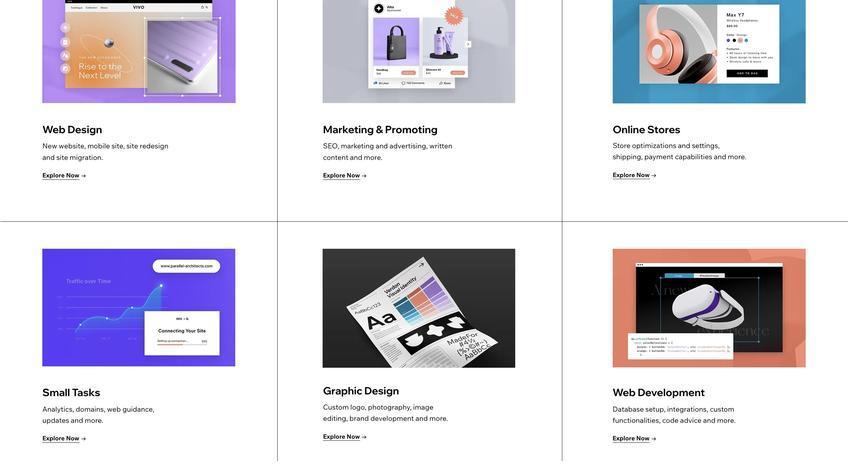 Task type: locate. For each thing, give the bounding box(es) containing it.
and inside the database setup, integrations, custom functionalities, code advice and more.
[[703, 416, 716, 425]]

seo, marketing and advertising, written content and more.
[[323, 142, 452, 162]]

explore down content
[[323, 172, 345, 179]]

explore now → link for small tasks
[[42, 430, 86, 448]]

site
[[126, 142, 138, 150]]

explore now → link down the shipping,
[[613, 166, 657, 184]]

logo,
[[350, 403, 366, 412]]

0 horizontal spatial web
[[42, 123, 66, 136]]

more. for graphic design
[[429, 414, 448, 423]]

design for web design
[[68, 123, 102, 136]]

web for web design
[[42, 123, 66, 136]]

now down brand
[[347, 433, 360, 441]]

and down 'domains,'
[[71, 416, 83, 425]]

website,
[[59, 142, 86, 150]]

and site
[[42, 153, 68, 162]]

1 vertical spatial design
[[364, 384, 399, 398]]

more. for web development
[[717, 416, 736, 425]]

→ for small tasks
[[81, 435, 86, 443]]

explore for online stores
[[613, 171, 635, 179]]

explore down editing,
[[323, 433, 345, 441]]

editing,
[[323, 414, 348, 423]]

explore down functionalities,
[[613, 435, 635, 443]]

new website, mobile site, site redesign and site migration.
[[42, 142, 168, 162]]

→ for marketing & promoting
[[361, 172, 367, 179]]

0 vertical spatial web
[[42, 123, 66, 136]]

explore now → down functionalities,
[[613, 435, 657, 443]]

web up the new
[[42, 123, 66, 136]]

explore now → link down editing,
[[323, 428, 367, 446]]

→ down "analytics, domains, web guidance, updates and more." in the left bottom of the page
[[81, 435, 86, 443]]

explore now → link down functionalities,
[[613, 430, 657, 448]]

custom
[[710, 405, 734, 414]]

guidance,
[[122, 405, 154, 414]]

1 horizontal spatial design
[[364, 384, 399, 398]]

now down content
[[347, 172, 360, 179]]

more. inside custom logo, photography, image editing, brand development and more.
[[429, 414, 448, 423]]

analytics, domains, web guidance, updates and more.
[[42, 405, 154, 425]]

1 horizontal spatial web
[[613, 386, 636, 400]]

analytics,
[[42, 405, 74, 414]]

design
[[68, 123, 102, 136], [364, 384, 399, 398]]

explore now → down editing,
[[323, 433, 367, 441]]

explore for graphic design
[[323, 433, 345, 441]]

redesign
[[140, 142, 168, 150]]

small
[[42, 386, 70, 400]]

explore for web design
[[42, 172, 65, 179]]

explore now → link down and site
[[42, 166, 86, 185]]

small tasks
[[42, 386, 100, 400]]

now for marketing & promoting
[[347, 172, 360, 179]]

now down functionalities,
[[636, 435, 650, 443]]

written
[[429, 142, 452, 150]]

explore down and site
[[42, 172, 65, 179]]

seo,
[[323, 142, 339, 150]]

design up the photography,
[[364, 384, 399, 398]]

settings,
[[692, 141, 720, 150]]

explore down the updates on the left of the page
[[42, 435, 65, 443]]

integrations,
[[667, 405, 708, 414]]

now down the updates on the left of the page
[[66, 435, 79, 443]]

explore now →
[[613, 171, 657, 179], [42, 172, 86, 179], [323, 172, 367, 179], [323, 433, 367, 441], [613, 435, 657, 443], [42, 435, 86, 443]]

and down the custom at right bottom
[[703, 416, 716, 425]]

explore now → down the shipping,
[[613, 171, 657, 179]]

more. inside seo, marketing and advertising, written content and more.
[[364, 153, 383, 162]]

explore now → link for web design
[[42, 166, 86, 185]]

explore now → link
[[613, 166, 657, 184], [42, 166, 86, 185], [323, 166, 367, 185], [323, 428, 367, 446], [613, 430, 657, 448], [42, 430, 86, 448]]

explore now → for web development
[[613, 435, 657, 443]]

and
[[678, 141, 690, 150], [376, 142, 388, 150], [714, 152, 726, 161], [350, 153, 362, 162], [416, 414, 428, 423], [703, 416, 716, 425], [71, 416, 83, 425]]

site,
[[112, 142, 125, 150]]

design up website, at left top
[[68, 123, 102, 136]]

→ down functionalities,
[[651, 435, 657, 443]]

explore
[[613, 171, 635, 179], [42, 172, 65, 179], [323, 172, 345, 179], [323, 433, 345, 441], [613, 435, 635, 443], [42, 435, 65, 443]]

optimizations
[[632, 141, 676, 150]]

→ down brand
[[361, 433, 367, 441]]

photography,
[[368, 403, 412, 412]]

explore for marketing & promoting
[[323, 172, 345, 179]]

more. inside the database setup, integrations, custom functionalities, code advice and more.
[[717, 416, 736, 425]]

0 horizontal spatial design
[[68, 123, 102, 136]]

development
[[370, 414, 414, 423]]

→ down marketing
[[361, 172, 367, 179]]

accessories website's social media advertisement. image
[[323, 0, 515, 103]]

now down migration.
[[66, 172, 79, 179]]

explore now → down content
[[323, 172, 367, 179]]

tech store website's homepage and thumbnail design. image
[[42, 0, 236, 103]]

now for graphic design
[[347, 433, 360, 441]]

more.
[[728, 152, 747, 161], [364, 153, 383, 162], [429, 414, 448, 423], [717, 416, 736, 425], [85, 416, 103, 425]]

→
[[651, 171, 657, 179], [81, 172, 86, 179], [361, 172, 367, 179], [361, 433, 367, 441], [651, 435, 657, 443], [81, 435, 86, 443]]

explore down the shipping,
[[613, 171, 635, 179]]

explore now → link for web development
[[613, 430, 657, 448]]

web up database
[[613, 386, 636, 400]]

more. inside store optimizations and settings, shipping, payment capabilities and more.
[[728, 152, 747, 161]]

and down image
[[416, 414, 428, 423]]

now for web development
[[636, 435, 650, 443]]

now for small tasks
[[66, 435, 79, 443]]

→ for online stores
[[651, 171, 657, 179]]

explore now → down and site
[[42, 172, 86, 179]]

→ down payment
[[651, 171, 657, 179]]

capabilities
[[675, 152, 712, 161]]

online store headphone in product view. image
[[613, 0, 806, 104]]

0 vertical spatial design
[[68, 123, 102, 136]]

1 vertical spatial web
[[613, 386, 636, 400]]

content
[[323, 153, 348, 162]]

now
[[636, 171, 650, 179], [66, 172, 79, 179], [347, 172, 360, 179], [347, 433, 360, 441], [636, 435, 650, 443], [66, 435, 79, 443]]

→ down migration.
[[81, 172, 86, 179]]

online stores
[[613, 123, 680, 136]]

more. for online stores
[[728, 152, 747, 161]]

advice
[[680, 416, 702, 425]]

explore now → link down the updates on the left of the page
[[42, 430, 86, 448]]

explore now → link down content
[[323, 166, 367, 185]]

explore now → for marketing & promoting
[[323, 172, 367, 179]]

setup,
[[646, 405, 666, 414]]

more. inside "analytics, domains, web guidance, updates and more."
[[85, 416, 103, 425]]

now down the shipping,
[[636, 171, 650, 179]]

explore now → down the updates on the left of the page
[[42, 435, 86, 443]]

new
[[42, 142, 57, 150]]

shipping,
[[613, 152, 643, 161]]

web
[[42, 123, 66, 136], [613, 386, 636, 400]]

payment
[[644, 152, 674, 161]]

marketing
[[341, 142, 374, 150]]

functionalities,
[[613, 416, 661, 425]]

database
[[613, 405, 644, 414]]



Task type: vqa. For each thing, say whether or not it's contained in the screenshot.
Small Tasks the Explore Now →
yes



Task type: describe. For each thing, give the bounding box(es) containing it.
marketing
[[323, 123, 374, 136]]

explore now → link for graphic design
[[323, 428, 367, 446]]

&
[[376, 123, 383, 136]]

tasks
[[72, 386, 100, 400]]

web for web development
[[613, 386, 636, 400]]

graphic design
[[323, 384, 399, 398]]

development
[[638, 386, 705, 400]]

and down the marketing & promoting
[[376, 142, 388, 150]]

code
[[662, 416, 679, 425]]

updates
[[42, 416, 69, 425]]

custom
[[323, 403, 349, 412]]

stores
[[647, 123, 680, 136]]

marketing & promoting
[[323, 123, 438, 136]]

and up capabilities
[[678, 141, 690, 150]]

connecting a website and website traffic analytics. image
[[42, 249, 235, 367]]

online
[[613, 123, 645, 136]]

explore for web development
[[613, 435, 635, 443]]

explore for small tasks
[[42, 435, 65, 443]]

coding for vr goggles website. image
[[613, 249, 806, 368]]

migration.
[[70, 153, 103, 162]]

image
[[413, 403, 434, 412]]

web design
[[42, 123, 102, 136]]

explore now → link for marketing & promoting
[[323, 166, 367, 185]]

explore now → for web design
[[42, 172, 86, 179]]

→ for graphic design
[[361, 433, 367, 441]]

graphic design visual identity sheet. image
[[323, 249, 515, 368]]

domains,
[[76, 405, 105, 414]]

web
[[107, 405, 121, 414]]

explore now → link for online stores
[[613, 166, 657, 184]]

and inside "analytics, domains, web guidance, updates and more."
[[71, 416, 83, 425]]

graphic
[[323, 384, 362, 398]]

brand
[[349, 414, 369, 423]]

explore now → for graphic design
[[323, 433, 367, 441]]

and down settings,
[[714, 152, 726, 161]]

design for graphic design
[[364, 384, 399, 398]]

advertising,
[[390, 142, 428, 150]]

store
[[613, 141, 631, 150]]

web development
[[613, 386, 705, 400]]

→ for web development
[[651, 435, 657, 443]]

→ for web design
[[81, 172, 86, 179]]

explore now → for online stores
[[613, 171, 657, 179]]

database setup, integrations, custom functionalities, code advice and more.
[[613, 405, 737, 425]]

now for online stores
[[636, 171, 650, 179]]

explore now → for small tasks
[[42, 435, 86, 443]]

and inside custom logo, photography, image editing, brand development and more.
[[416, 414, 428, 423]]

mobile
[[87, 142, 110, 150]]

promoting
[[385, 123, 438, 136]]

store optimizations and settings, shipping, payment capabilities and more.
[[613, 141, 747, 161]]

and down marketing
[[350, 153, 362, 162]]

now for web design
[[66, 172, 79, 179]]

custom logo, photography, image editing, brand development and more.
[[323, 403, 450, 423]]



